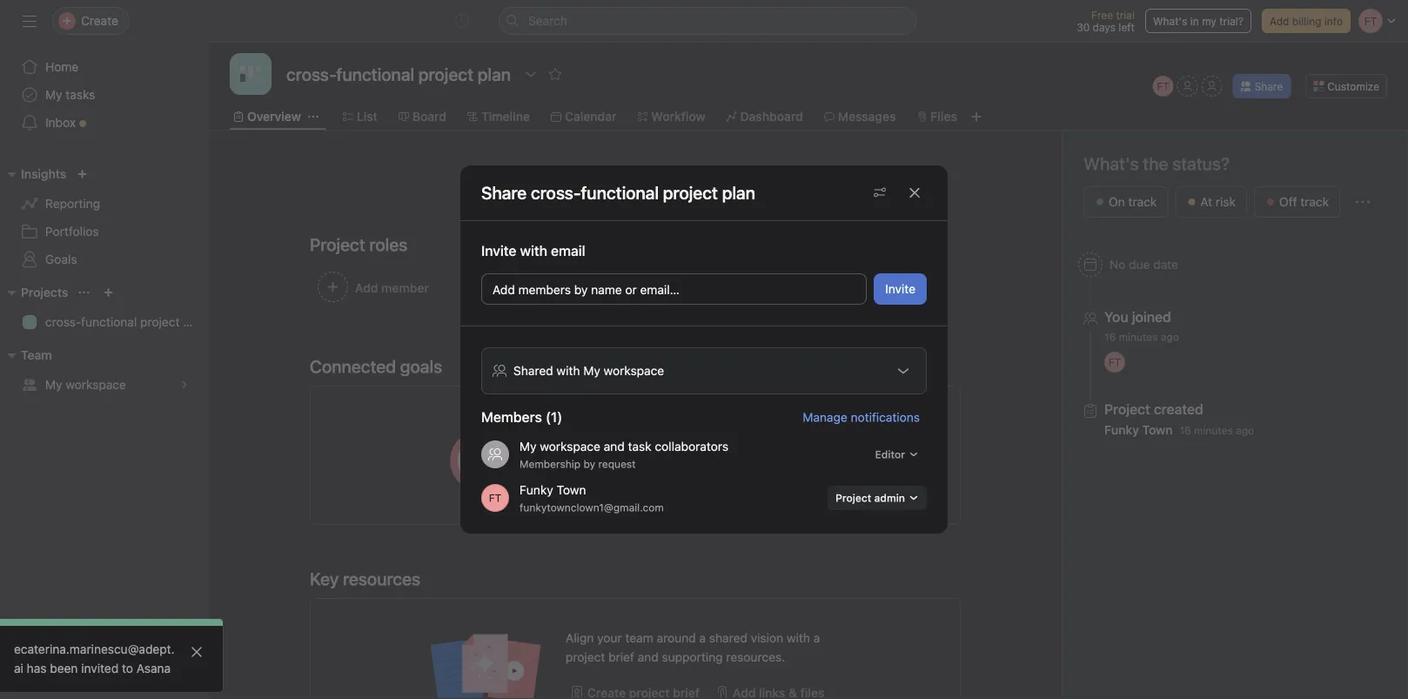 Task type: vqa. For each thing, say whether or not it's contained in the screenshot.
Phase One
no



Task type: describe. For each thing, give the bounding box(es) containing it.
team button
[[0, 345, 52, 366]]

functional inside dialog
[[581, 182, 659, 203]]

project created
[[1105, 401, 1204, 418]]

workflow
[[652, 109, 706, 124]]

what's in my trial? button
[[1146, 9, 1252, 33]]

board image
[[240, 64, 261, 84]]

calendar
[[565, 109, 617, 124]]

reporting link
[[10, 190, 199, 218]]

a left the notifications
[[826, 418, 833, 432]]

shared
[[514, 364, 554, 378]]

0 horizontal spatial project
[[140, 315, 180, 329]]

manage notifications
[[803, 410, 920, 424]]

you joined 16 minutes ago
[[1105, 309, 1180, 343]]

connected goals
[[310, 356, 442, 377]]

off track button
[[1255, 186, 1341, 218]]

plan
[[183, 315, 207, 329]]

project inside connect or create a goal to link this project to a larger purpose.
[[769, 418, 808, 432]]

messages link
[[824, 107, 896, 126]]

share for share cross-functional project plan
[[482, 182, 527, 203]]

funky town funkytownclown1@gmail.com
[[520, 483, 664, 514]]

projects element
[[0, 277, 209, 340]]

hide sidebar image
[[23, 14, 37, 28]]

off track
[[1280, 195, 1330, 209]]

left
[[1119, 21, 1135, 33]]

0 horizontal spatial invite button
[[17, 661, 92, 692]]

membership
[[520, 458, 581, 470]]

link
[[722, 418, 742, 432]]

ago inside you joined 16 minutes ago
[[1161, 331, 1180, 343]]

my for my workspace
[[45, 377, 62, 392]]

messages
[[838, 109, 896, 124]]

purpose.
[[602, 437, 652, 451]]

align
[[566, 631, 594, 645]]

cross-functional project plan
[[45, 315, 207, 329]]

my workspace link
[[10, 371, 199, 399]]

editor button
[[868, 442, 927, 467]]

project created funky town 16 minutes ago
[[1105, 401, 1255, 437]]

insights button
[[0, 164, 66, 185]]

with inside "option group"
[[557, 364, 580, 378]]

a up supporting
[[700, 631, 706, 645]]

connect or create a goal to link this project to a larger purpose.
[[566, 418, 833, 451]]

at risk button
[[1176, 186, 1248, 218]]

goal inside connect or create a goal to link this project to a larger purpose.
[[680, 418, 704, 432]]

name
[[591, 283, 622, 297]]

dashboard link
[[727, 107, 804, 126]]

with email
[[520, 243, 586, 259]]

ai
[[14, 661, 23, 676]]

joined
[[1133, 309, 1172, 325]]

team
[[21, 348, 52, 362]]

members
[[519, 283, 571, 297]]

16 inside you joined 16 minutes ago
[[1105, 331, 1117, 343]]

30
[[1077, 21, 1090, 33]]

my inside my workspace and task collaborators membership by request
[[520, 439, 537, 454]]

2 horizontal spatial to
[[811, 418, 823, 432]]

in
[[1191, 15, 1200, 27]]

what's for what's in my trial?
[[1154, 15, 1188, 27]]

my tasks
[[45, 88, 95, 102]]

inbox
[[45, 115, 76, 130]]

days
[[1093, 21, 1116, 33]]

minutes inside you joined 16 minutes ago
[[1119, 331, 1158, 343]]

notifications
[[851, 410, 920, 424]]

project permissions image
[[873, 186, 887, 200]]

add goal button
[[566, 464, 643, 495]]

my for my tasks
[[45, 88, 62, 102]]

track for on track
[[1129, 195, 1158, 209]]

editor
[[876, 448, 906, 461]]

what's the status?
[[1084, 153, 1230, 174]]

cross- inside the projects element
[[45, 315, 81, 329]]

at risk
[[1201, 195, 1236, 209]]

teams element
[[0, 340, 209, 402]]

project privacy dialog image
[[897, 364, 911, 378]]

request
[[599, 458, 636, 470]]

on
[[1109, 195, 1126, 209]]

overview link
[[233, 107, 301, 126]]

ft button
[[1153, 76, 1174, 97]]

add billing info
[[1270, 15, 1344, 27]]

funky inside funky town funkytownclown1@gmail.com
[[520, 483, 554, 497]]

invited
[[81, 661, 119, 676]]

invite button inside share cross-functional project plan dialog
[[874, 273, 927, 305]]

timeline link
[[468, 107, 530, 126]]

you
[[1105, 309, 1129, 325]]

project inside align your team around a shared vision with a project brief and supporting resources.
[[566, 650, 606, 664]]

manage
[[803, 410, 848, 424]]

my workspace and task collaborators membership by request
[[520, 439, 729, 470]]

billing
[[1293, 15, 1322, 27]]

goal inside 'button'
[[614, 472, 639, 487]]

or inside connect or create a goal to link this project to a larger purpose.
[[617, 418, 628, 432]]

align your team around a shared vision with a project brief and supporting resources.
[[566, 631, 821, 664]]

and inside my workspace and task collaborators membership by request
[[604, 439, 625, 454]]

tasks
[[66, 88, 95, 102]]

home link
[[10, 53, 199, 81]]

what's for what's the status?
[[1084, 153, 1140, 174]]

portfolios
[[45, 224, 99, 239]]

you joined button
[[1105, 308, 1180, 326]]

projects
[[21, 285, 68, 300]]

reporting
[[45, 196, 100, 211]]

usersicon image
[[489, 448, 502, 462]]

at
[[1201, 195, 1213, 209]]

project
[[836, 492, 872, 504]]

project plan
[[663, 182, 756, 203]]

brief
[[609, 650, 635, 664]]

share cross-functional project plan dialog
[[461, 165, 948, 534]]

connect
[[566, 418, 614, 432]]

16 inside the 'project created funky town 16 minutes ago'
[[1180, 424, 1192, 437]]

town inside funky town funkytownclown1@gmail.com
[[557, 483, 586, 497]]

share cross-functional project plan
[[482, 182, 756, 203]]

or inside 'add members by name or email…' button
[[626, 283, 637, 297]]

workspace for my workspace
[[66, 377, 126, 392]]

project admin button
[[828, 486, 927, 510]]

insights element
[[0, 158, 209, 277]]

trial?
[[1220, 15, 1244, 27]]

my
[[1203, 15, 1217, 27]]

on track
[[1109, 195, 1158, 209]]

by inside 'add members by name or email…' button
[[575, 283, 588, 297]]



Task type: locate. For each thing, give the bounding box(es) containing it.
ft inside share cross-functional project plan dialog
[[489, 492, 502, 504]]

2 vertical spatial ft
[[489, 492, 502, 504]]

search list box
[[499, 7, 917, 35]]

ft down usersicon
[[489, 492, 502, 504]]

1 horizontal spatial workspace
[[540, 439, 601, 454]]

0 vertical spatial cross-
[[531, 182, 581, 203]]

2 horizontal spatial add
[[1270, 15, 1290, 27]]

invite up project privacy dialog image
[[886, 282, 916, 296]]

calendar link
[[551, 107, 617, 126]]

share button
[[1234, 74, 1292, 98]]

1 vertical spatial add
[[493, 283, 515, 297]]

list
[[357, 109, 378, 124]]

add for add billing info
[[1270, 15, 1290, 27]]

funkytownclown1@gmail.com
[[520, 502, 664, 514]]

1 horizontal spatial minutes
[[1195, 424, 1234, 437]]

funky down membership
[[520, 483, 554, 497]]

project right this
[[769, 418, 808, 432]]

0 horizontal spatial share
[[482, 182, 527, 203]]

invite left with email
[[482, 243, 517, 259]]

files
[[931, 109, 958, 124]]

0 vertical spatial invite button
[[874, 273, 927, 305]]

ago
[[1161, 331, 1180, 343], [1237, 424, 1255, 437]]

shared with my workspace
[[514, 364, 665, 378]]

project down align
[[566, 650, 606, 664]]

0 vertical spatial goal
[[680, 418, 704, 432]]

a right vision
[[814, 631, 821, 645]]

track right the on
[[1129, 195, 1158, 209]]

to for ecaterina.marinescu@adept.
[[122, 661, 133, 676]]

ft
[[1158, 80, 1170, 92], [1109, 356, 1122, 368], [489, 492, 502, 504]]

by inside my workspace and task collaborators membership by request
[[584, 458, 596, 470]]

share down add billing info
[[1255, 80, 1284, 92]]

to inside ecaterina.marinescu@adept. ai has been invited to asana
[[122, 661, 133, 676]]

board link
[[399, 107, 447, 126]]

what's up the on
[[1084, 153, 1140, 174]]

track right off
[[1301, 195, 1330, 209]]

workspace
[[66, 377, 126, 392], [540, 439, 601, 454]]

search
[[529, 13, 568, 28]]

0 horizontal spatial ago
[[1161, 331, 1180, 343]]

functional down "calendar"
[[581, 182, 659, 203]]

0 vertical spatial or
[[626, 283, 637, 297]]

add inside 'button'
[[588, 472, 611, 487]]

2 horizontal spatial ft
[[1158, 80, 1170, 92]]

2 horizontal spatial invite
[[886, 282, 916, 296]]

invite for invite button in the share cross-functional project plan dialog
[[886, 282, 916, 296]]

1 vertical spatial minutes
[[1195, 424, 1234, 437]]

add left billing
[[1270, 15, 1290, 27]]

funky down project created
[[1105, 423, 1140, 437]]

1 vertical spatial what's
[[1084, 153, 1140, 174]]

funky town link
[[1105, 423, 1173, 437]]

1 horizontal spatial share
[[1255, 80, 1284, 92]]

0 vertical spatial ft
[[1158, 80, 1170, 92]]

email…
[[640, 283, 680, 297]]

home
[[45, 60, 79, 74]]

0 horizontal spatial 16
[[1105, 331, 1117, 343]]

my inside my workspace "link"
[[45, 377, 62, 392]]

1 vertical spatial goal
[[614, 472, 639, 487]]

project admin
[[836, 492, 906, 504]]

0 horizontal spatial cross-
[[45, 315, 81, 329]]

close image
[[190, 645, 204, 659]]

functional inside the projects element
[[81, 315, 137, 329]]

share inside button
[[1255, 80, 1284, 92]]

0 horizontal spatial what's
[[1084, 153, 1140, 174]]

with right vision
[[787, 631, 811, 645]]

ecaterina.marinescu@adept. ai has been invited to asana
[[14, 642, 175, 676]]

close this dialog image
[[908, 186, 922, 200]]

what's inside button
[[1154, 15, 1188, 27]]

0 vertical spatial project
[[140, 315, 180, 329]]

portfolios link
[[10, 218, 199, 246]]

1 vertical spatial my
[[45, 377, 62, 392]]

2 horizontal spatial project
[[769, 418, 808, 432]]

0 vertical spatial funky
[[1105, 423, 1140, 437]]

1 vertical spatial or
[[617, 418, 628, 432]]

0 vertical spatial invite
[[482, 243, 517, 259]]

0 horizontal spatial funky
[[520, 483, 554, 497]]

cross- inside dialog
[[531, 182, 581, 203]]

to right this
[[811, 418, 823, 432]]

1 vertical spatial by
[[584, 458, 596, 470]]

1 vertical spatial cross-
[[45, 315, 81, 329]]

insights
[[21, 167, 66, 181]]

workspace for my workspace and task collaborators membership by request
[[540, 439, 601, 454]]

add for add goal
[[588, 472, 611, 487]]

been
[[50, 661, 78, 676]]

the status?
[[1144, 153, 1230, 174]]

2 vertical spatial invite
[[49, 669, 80, 684]]

0 vertical spatial workspace
[[66, 377, 126, 392]]

goal
[[680, 418, 704, 432], [614, 472, 639, 487]]

0 vertical spatial minutes
[[1119, 331, 1158, 343]]

free
[[1092, 9, 1114, 21]]

timeline
[[482, 109, 530, 124]]

or right name
[[626, 283, 637, 297]]

0 vertical spatial town
[[1143, 423, 1173, 437]]

1 horizontal spatial add
[[588, 472, 611, 487]]

my workspace
[[45, 377, 126, 392]]

project
[[140, 315, 180, 329], [769, 418, 808, 432], [566, 650, 606, 664]]

admin
[[875, 492, 906, 504]]

1 vertical spatial invite
[[886, 282, 916, 296]]

ft down what's in my trial? button
[[1158, 80, 1170, 92]]

document
[[300, 78, 972, 165]]

and down team
[[638, 650, 659, 664]]

add down request
[[588, 472, 611, 487]]

team
[[626, 631, 654, 645]]

1 vertical spatial town
[[557, 483, 586, 497]]

my left tasks
[[45, 88, 62, 102]]

your
[[597, 631, 622, 645]]

add for add members by name or email…
[[493, 283, 515, 297]]

or up purpose.
[[617, 418, 628, 432]]

a
[[671, 418, 677, 432], [826, 418, 833, 432], [700, 631, 706, 645], [814, 631, 821, 645]]

to left link
[[708, 418, 719, 432]]

1 vertical spatial funky
[[520, 483, 554, 497]]

share for share
[[1255, 80, 1284, 92]]

2 vertical spatial project
[[566, 650, 606, 664]]

2 vertical spatial my
[[520, 439, 537, 454]]

cross-functional project plan link
[[10, 308, 207, 336]]

minutes down you joined button
[[1119, 331, 1158, 343]]

add to starred image
[[549, 67, 563, 81]]

0 horizontal spatial invite
[[49, 669, 80, 684]]

town down project created
[[1143, 423, 1173, 437]]

minutes inside the 'project created funky town 16 minutes ago'
[[1195, 424, 1234, 437]]

asana
[[136, 661, 171, 676]]

1 horizontal spatial and
[[638, 650, 659, 664]]

1 horizontal spatial with
[[787, 631, 811, 645]]

0 vertical spatial 16
[[1105, 331, 1117, 343]]

add billing info button
[[1263, 9, 1351, 33]]

goal up collaborators
[[680, 418, 704, 432]]

0 horizontal spatial functional
[[81, 315, 137, 329]]

to for connect
[[708, 418, 719, 432]]

0 horizontal spatial workspace
[[66, 377, 126, 392]]

track
[[1129, 195, 1158, 209], [1301, 195, 1330, 209]]

to left asana
[[122, 661, 133, 676]]

1 vertical spatial ft
[[1109, 356, 1122, 368]]

goals link
[[10, 246, 199, 273]]

cross- up with email
[[531, 182, 581, 203]]

2 vertical spatial add
[[588, 472, 611, 487]]

project left the plan
[[140, 315, 180, 329]]

workspace down cross-functional project plan link
[[66, 377, 126, 392]]

members (1)
[[482, 409, 563, 425]]

0 vertical spatial by
[[575, 283, 588, 297]]

what's left in
[[1154, 15, 1188, 27]]

1 vertical spatial project
[[769, 418, 808, 432]]

1 vertical spatial share
[[482, 182, 527, 203]]

functional up teams element
[[81, 315, 137, 329]]

0 horizontal spatial goal
[[614, 472, 639, 487]]

info
[[1325, 15, 1344, 27]]

my down the team
[[45, 377, 62, 392]]

goals
[[45, 252, 77, 266]]

add inside share cross-functional project plan dialog
[[493, 283, 515, 297]]

1 horizontal spatial 16
[[1180, 424, 1192, 437]]

my inside my tasks link
[[45, 88, 62, 102]]

by left name
[[575, 283, 588, 297]]

1 vertical spatial functional
[[81, 315, 137, 329]]

cross- down projects
[[45, 315, 81, 329]]

1 vertical spatial workspace
[[540, 439, 601, 454]]

project roles
[[310, 234, 408, 255]]

1 vertical spatial 16
[[1180, 424, 1192, 437]]

shared with my workspace option group
[[482, 347, 927, 394]]

0 horizontal spatial and
[[604, 439, 625, 454]]

add left members
[[493, 283, 515, 297]]

2 track from the left
[[1301, 195, 1330, 209]]

invite with email
[[482, 243, 586, 259]]

0 vertical spatial functional
[[581, 182, 659, 203]]

1 vertical spatial with
[[787, 631, 811, 645]]

on track button
[[1084, 186, 1169, 218]]

1 horizontal spatial functional
[[581, 182, 659, 203]]

vision
[[751, 631, 784, 645]]

list link
[[343, 107, 378, 126]]

ago inside the 'project created funky town 16 minutes ago'
[[1237, 424, 1255, 437]]

0 horizontal spatial with
[[557, 364, 580, 378]]

1 horizontal spatial ago
[[1237, 424, 1255, 437]]

ft down you joined 16 minutes ago
[[1109, 356, 1122, 368]]

1 track from the left
[[1129, 195, 1158, 209]]

ecaterina.marinescu@adept.
[[14, 642, 175, 657]]

workspace inside my workspace and task collaborators membership by request
[[540, 439, 601, 454]]

add members by name or email…
[[493, 283, 680, 297]]

workspace inside my workspace "link"
[[66, 377, 126, 392]]

0 horizontal spatial track
[[1129, 195, 1158, 209]]

files link
[[917, 107, 958, 126]]

1 horizontal spatial track
[[1301, 195, 1330, 209]]

larger
[[566, 437, 599, 451]]

0 vertical spatial add
[[1270, 15, 1290, 27]]

share up invite with email
[[482, 182, 527, 203]]

0 vertical spatial my
[[45, 88, 62, 102]]

and inside align your team around a shared vision with a project brief and supporting resources.
[[638, 650, 659, 664]]

1 vertical spatial and
[[638, 650, 659, 664]]

None text field
[[282, 58, 516, 90]]

0 vertical spatial and
[[604, 439, 625, 454]]

1 horizontal spatial town
[[1143, 423, 1173, 437]]

and
[[604, 439, 625, 454], [638, 650, 659, 664]]

1 horizontal spatial invite
[[482, 243, 517, 259]]

0 horizontal spatial add
[[493, 283, 515, 297]]

or
[[626, 283, 637, 297], [617, 418, 628, 432]]

with
[[557, 364, 580, 378], [787, 631, 811, 645]]

1 horizontal spatial cross-
[[531, 182, 581, 203]]

0 vertical spatial with
[[557, 364, 580, 378]]

town inside the 'project created funky town 16 minutes ago'
[[1143, 423, 1173, 437]]

1 horizontal spatial ft
[[1109, 356, 1122, 368]]

1 horizontal spatial invite button
[[874, 273, 927, 305]]

16 down you
[[1105, 331, 1117, 343]]

cross-
[[531, 182, 581, 203], [45, 315, 81, 329]]

1 horizontal spatial project
[[566, 650, 606, 664]]

0 horizontal spatial town
[[557, 483, 586, 497]]

risk
[[1216, 195, 1236, 209]]

with right 'shared'
[[557, 364, 580, 378]]

1 vertical spatial invite button
[[17, 661, 92, 692]]

1 horizontal spatial funky
[[1105, 423, 1140, 437]]

0 vertical spatial what's
[[1154, 15, 1188, 27]]

my workspace
[[584, 364, 665, 378]]

1 horizontal spatial what's
[[1154, 15, 1188, 27]]

workspace up membership
[[540, 439, 601, 454]]

track inside off track button
[[1301, 195, 1330, 209]]

add goal
[[588, 472, 639, 487]]

what's in my trial?
[[1154, 15, 1244, 27]]

funky inside the 'project created funky town 16 minutes ago'
[[1105, 423, 1140, 437]]

0 horizontal spatial to
[[122, 661, 133, 676]]

0 horizontal spatial minutes
[[1119, 331, 1158, 343]]

invite right has
[[49, 669, 80, 684]]

manage notifications button
[[803, 410, 927, 424]]

create
[[632, 418, 667, 432]]

overview
[[247, 109, 301, 124]]

invite for invite with email
[[482, 243, 517, 259]]

16 down project created
[[1180, 424, 1192, 437]]

add members by name or email… button
[[482, 273, 867, 305]]

my tasks link
[[10, 81, 199, 109]]

shared
[[710, 631, 748, 645]]

1 horizontal spatial to
[[708, 418, 719, 432]]

goal down request
[[614, 472, 639, 487]]

a right create on the bottom of page
[[671, 418, 677, 432]]

1 horizontal spatial goal
[[680, 418, 704, 432]]

town up funkytownclown1@gmail.com
[[557, 483, 586, 497]]

by down the larger
[[584, 458, 596, 470]]

my up membership
[[520, 439, 537, 454]]

0 vertical spatial ago
[[1161, 331, 1180, 343]]

minutes down project created
[[1195, 424, 1234, 437]]

0 horizontal spatial ft
[[489, 492, 502, 504]]

free trial 30 days left
[[1077, 9, 1135, 33]]

with inside align your team around a shared vision with a project brief and supporting resources.
[[787, 631, 811, 645]]

and up request
[[604, 439, 625, 454]]

ft inside "button"
[[1158, 80, 1170, 92]]

this
[[745, 418, 765, 432]]

share inside dialog
[[482, 182, 527, 203]]

add
[[1270, 15, 1290, 27], [493, 283, 515, 297], [588, 472, 611, 487]]

search button
[[499, 7, 917, 35]]

track for off track
[[1301, 195, 1330, 209]]

track inside on track button
[[1129, 195, 1158, 209]]

dashboard
[[741, 109, 804, 124]]

0 vertical spatial share
[[1255, 80, 1284, 92]]

trial
[[1117, 9, 1135, 21]]

1 vertical spatial ago
[[1237, 424, 1255, 437]]

global element
[[0, 43, 209, 147]]



